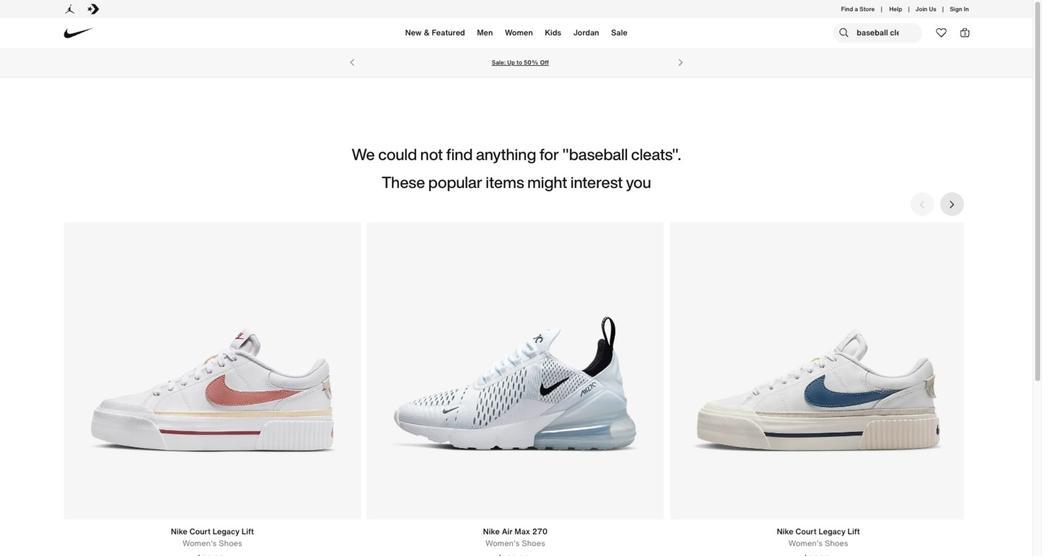 Task type: vqa. For each thing, say whether or not it's contained in the screenshot.
Women's Shoes image
yes



Task type: describe. For each thing, give the bounding box(es) containing it.
3 women's shoes image from the left
[[670, 222, 967, 519]]

1 women's shoes image from the left
[[64, 222, 361, 519]]

open search modal image
[[838, 27, 850, 39]]

jordan image
[[64, 3, 76, 15]]

nike home page image
[[59, 14, 98, 52]]



Task type: locate. For each thing, give the bounding box(es) containing it.
1 horizontal spatial women's shoes image
[[367, 222, 664, 519]]

Search Products text field
[[833, 23, 923, 43]]

women's shoes image
[[64, 222, 361, 519], [367, 222, 664, 519], [670, 222, 967, 519]]

2 women's shoes image from the left
[[367, 222, 664, 519]]

0 horizontal spatial women's shoes image
[[64, 222, 361, 519]]

menu bar
[[205, 20, 828, 50]]

favorites image
[[936, 27, 948, 39]]

converse image
[[88, 3, 100, 15]]

2 horizontal spatial women's shoes image
[[670, 222, 967, 519]]



